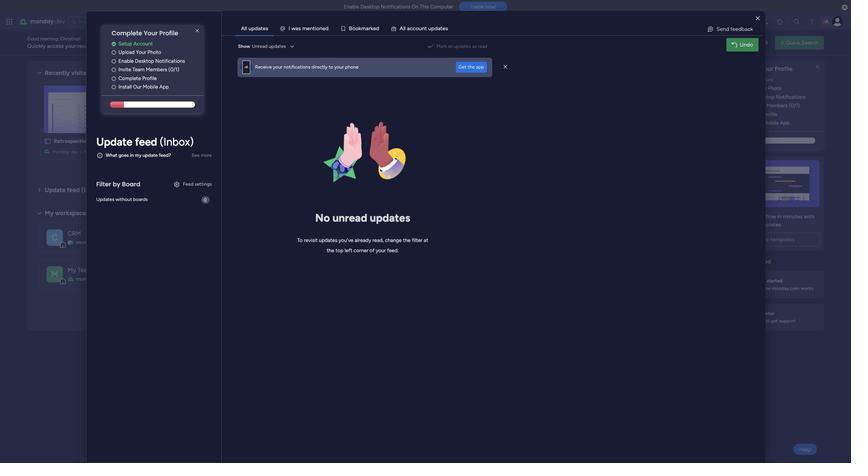 Task type: locate. For each thing, give the bounding box(es) containing it.
circle o image
[[112, 50, 116, 55], [112, 59, 116, 64], [112, 67, 116, 73], [112, 85, 116, 90]]

4 circle o image from the top
[[112, 85, 116, 90]]

members
[[146, 67, 167, 73], [767, 103, 788, 109]]

notifications
[[284, 64, 311, 70]]

a
[[296, 25, 299, 32], [366, 25, 369, 32], [407, 25, 410, 32], [438, 25, 441, 32]]

0 vertical spatial complete profile link
[[112, 75, 204, 82]]

1 horizontal spatial photo
[[769, 85, 782, 92]]

updates up change
[[370, 212, 411, 225]]

with
[[805, 213, 815, 220]]

4 scrum from the left
[[402, 149, 415, 155]]

1 a from the left
[[296, 25, 299, 32]]

update right open update feed (inbox) icon
[[45, 187, 66, 194]]

workspace image for main workspace
[[381, 230, 398, 246]]

1 vertical spatial get
[[771, 319, 779, 324]]

1 horizontal spatial dapulse x slim image
[[504, 64, 507, 70]]

4 team from the left
[[416, 149, 427, 155]]

crm right sales
[[108, 240, 119, 246]]

0 vertical spatial photo
[[148, 49, 161, 56]]

2 a from the left
[[366, 25, 369, 32]]

2 vertical spatial the
[[327, 248, 335, 254]]

1 horizontal spatial help
[[800, 447, 812, 453]]

tab list
[[235, 22, 763, 35]]

explore templates
[[752, 237, 796, 243]]

n left p
[[422, 25, 425, 32]]

1 horizontal spatial upload
[[740, 85, 756, 92]]

quick search results list box
[[35, 77, 706, 167]]

complete inside setup account upload your photo enable desktop notifications invite team members (0/1) complete profile install our mobile app
[[740, 111, 762, 118]]

team for retrospectives
[[130, 149, 141, 155]]

1 horizontal spatial (inbox)
[[160, 136, 194, 149]]

e left i
[[307, 25, 310, 32]]

t right w
[[313, 25, 315, 32]]

account for setup account
[[133, 41, 153, 47]]

2 horizontal spatial desktop
[[756, 94, 775, 100]]

learn inside help center learn and get support
[[749, 319, 761, 324]]

0 horizontal spatial setup
[[118, 41, 132, 47]]

workspaces up c
[[55, 210, 89, 217]]

photo inside setup account upload your photo enable desktop notifications invite team members (0/1) complete profile install our mobile app
[[769, 85, 782, 92]]

scrum
[[116, 149, 129, 155], [211, 149, 224, 155], [306, 149, 320, 155], [402, 149, 415, 155]]

team inside setup account upload your photo enable desktop notifications invite team members (0/1) complete profile install our mobile app
[[754, 103, 766, 109]]

2 horizontal spatial t
[[441, 25, 443, 32]]

invite
[[118, 67, 131, 73], [740, 103, 752, 109]]

0 vertical spatial install
[[118, 84, 132, 90]]

o left p
[[416, 25, 419, 32]]

see inside button
[[192, 153, 200, 158]]

1 circle o image from the top
[[112, 50, 116, 55]]

quick search button
[[776, 36, 825, 49]]

0 vertical spatial show
[[238, 44, 250, 49]]

recent
[[77, 43, 93, 49]]

crm right c
[[68, 230, 81, 238]]

3 team from the left
[[321, 149, 332, 155]]

explore
[[752, 237, 770, 243]]

feedback inside button
[[731, 26, 754, 32]]

members inside setup account upload your photo enable desktop notifications invite team members (0/1) complete profile install our mobile app
[[767, 103, 788, 109]]

account for setup account upload your photo enable desktop notifications invite team members (0/1) complete profile install our mobile app
[[755, 77, 774, 83]]

2 m from the left
[[362, 25, 366, 32]]

all updates link
[[236, 22, 274, 35]]

feedback for send feedback
[[731, 26, 754, 32]]

0 vertical spatial m
[[386, 233, 393, 243]]

your up 'made'
[[742, 213, 753, 220]]

1 vertical spatial learn
[[749, 286, 761, 292]]

n right i
[[320, 25, 323, 32]]

l down the enable desktop notifications on this computer on the top
[[404, 25, 405, 32]]

tasks
[[339, 138, 353, 145]]

2 t from the left
[[425, 25, 427, 32]]

see more button
[[189, 150, 215, 161]]

app inside 'link'
[[160, 84, 169, 90]]

setup account link
[[112, 40, 204, 48], [740, 76, 825, 84]]

setup inside setup account upload your photo enable desktop notifications invite team members (0/1) complete profile install our mobile app
[[740, 77, 753, 83]]

o
[[316, 25, 320, 32], [353, 25, 356, 32], [356, 25, 359, 32], [416, 25, 419, 32]]

0 horizontal spatial invite
[[118, 67, 131, 73]]

0 horizontal spatial notifications
[[155, 58, 185, 64]]

desktop for enable desktop notifications
[[135, 58, 154, 64]]

1 horizontal spatial m
[[362, 25, 366, 32]]

m left my team
[[51, 269, 58, 279]]

scrum for bugs queue
[[211, 149, 224, 155]]

your right receive
[[273, 64, 283, 70]]

complete your profile up setup account
[[112, 29, 178, 37]]

install our mobile app
[[118, 84, 169, 90]]

0 horizontal spatial members
[[146, 67, 167, 73]]

0 vertical spatial (0/1)
[[169, 67, 179, 73]]

(0/1)
[[169, 67, 179, 73], [790, 103, 801, 109]]

1 vertical spatial in
[[778, 213, 782, 220]]

my team
[[68, 267, 92, 274]]

setup
[[118, 41, 132, 47], [740, 77, 753, 83]]

0 vertical spatial workspace image
[[381, 230, 398, 246]]

t
[[313, 25, 315, 32], [425, 25, 427, 32], [441, 25, 443, 32]]

how
[[762, 286, 771, 292]]

updates inside to revisit updates you've already read, change the filter at the top left corner of your feed.
[[319, 238, 338, 244]]

dev
[[55, 18, 65, 26], [71, 149, 78, 155], [166, 149, 174, 155], [261, 149, 269, 155], [356, 149, 364, 155], [96, 276, 104, 282]]

main workspace
[[402, 230, 447, 238]]

send feedback button
[[705, 24, 756, 35]]

a right "b"
[[366, 25, 369, 32]]

boards,
[[95, 43, 113, 49]]

bugs queue
[[149, 138, 179, 145]]

workspace image up feed.
[[381, 230, 398, 246]]

0 horizontal spatial help
[[749, 311, 760, 317]]

templates down workflow
[[757, 222, 782, 228]]

app inside setup account upload your photo enable desktop notifications invite team members (0/1) complete profile install our mobile app
[[781, 120, 790, 126]]

inbox undo image
[[732, 42, 738, 48]]

in
[[130, 153, 134, 159], [778, 213, 782, 220]]

0 vertical spatial feed
[[135, 136, 157, 149]]

team
[[130, 149, 141, 155], [225, 149, 236, 155], [321, 149, 332, 155], [416, 149, 427, 155]]

your inside to revisit updates you've already read, change the filter at the top left corner of your feed.
[[376, 248, 386, 254]]

2 scrum from the left
[[211, 149, 224, 155]]

see left more
[[192, 153, 200, 158]]

1 horizontal spatial invite team members (0/1) link
[[740, 102, 825, 110]]

4 monday dev > my team > my scrum team from the left
[[338, 149, 427, 155]]

complete your profile for filter by board
[[112, 29, 178, 37]]

learn down "center"
[[749, 319, 761, 324]]

circle o image down inbox
[[112, 59, 116, 64]]

0 vertical spatial update
[[96, 136, 132, 149]]

learn
[[723, 259, 736, 265], [749, 286, 761, 292], [749, 319, 761, 324]]

2 monday dev > my team > my scrum team from the left
[[148, 149, 236, 155]]

1 team from the left
[[130, 149, 141, 155]]

3 d from the left
[[435, 25, 438, 32]]

1 horizontal spatial u
[[429, 25, 432, 32]]

complete profile
[[118, 75, 157, 82]]

and inside help center learn and get support
[[762, 319, 770, 324]]

learn down the getting
[[749, 286, 761, 292]]

1 vertical spatial feedback
[[748, 40, 769, 46]]

see left plans
[[78, 19, 86, 24]]

filter
[[412, 238, 423, 244]]

1 l from the left
[[404, 25, 405, 32]]

install our mobile app link
[[112, 83, 204, 91], [740, 119, 825, 127]]

0 vertical spatial help
[[749, 311, 760, 317]]

2 circle o image from the top
[[112, 59, 116, 64]]

help inside help center learn and get support
[[749, 311, 760, 317]]

d
[[326, 25, 329, 32], [376, 25, 380, 32], [435, 25, 438, 32]]

the inside button
[[468, 64, 475, 70]]

t left p
[[425, 25, 427, 32]]

0 horizontal spatial upload your photo link
[[112, 49, 204, 56]]

at
[[424, 238, 429, 244]]

workflow
[[754, 213, 777, 220]]

templates right explore
[[771, 237, 796, 243]]

apps image
[[777, 18, 784, 25]]

receive
[[255, 64, 272, 70]]

monday.com
[[773, 286, 800, 292]]

enable inside button
[[470, 4, 485, 10]]

n left i
[[310, 25, 313, 32]]

monday dev > my team > my scrum team
[[52, 149, 141, 155], [148, 149, 236, 155], [243, 149, 332, 155], [338, 149, 427, 155]]

0 horizontal spatial crm
[[68, 230, 81, 238]]

1 m from the left
[[303, 25, 307, 32]]

notifications image
[[732, 18, 739, 25]]

the right get
[[468, 64, 475, 70]]

l
[[404, 25, 405, 32], [405, 25, 406, 32]]

circle o image down circle o image
[[112, 85, 116, 90]]

2 horizontal spatial notifications
[[776, 94, 806, 100]]

0 vertical spatial upload
[[118, 49, 135, 56]]

enable for enable now!
[[470, 4, 485, 10]]

team for tasks
[[416, 149, 427, 155]]

help for help
[[800, 447, 812, 453]]

feed up update
[[135, 136, 157, 149]]

your
[[144, 29, 158, 37], [136, 49, 146, 56], [762, 65, 774, 73], [757, 85, 767, 92]]

0 horizontal spatial (0/1)
[[169, 67, 179, 73]]

workspace image
[[381, 230, 398, 246], [47, 266, 63, 283]]

2 vertical spatial learn
[[749, 319, 761, 324]]

your
[[65, 43, 76, 49], [273, 64, 283, 70], [335, 64, 344, 70], [742, 213, 753, 220], [376, 248, 386, 254]]

1 vertical spatial m
[[51, 269, 58, 279]]

upload your photo link for filter by board
[[112, 49, 204, 56]]

2 horizontal spatial the
[[468, 64, 475, 70]]

0 vertical spatial upload your photo link
[[112, 49, 204, 56]]

enable desktop notifications link for learn & get inspired
[[740, 93, 825, 101]]

0 vertical spatial install our mobile app link
[[112, 83, 204, 91]]

0 horizontal spatial (inbox)
[[81, 187, 102, 194]]

corner
[[354, 248, 369, 254]]

d right r
[[376, 25, 380, 32]]

1 horizontal spatial in
[[778, 213, 782, 220]]

0 vertical spatial account
[[133, 41, 153, 47]]

1 horizontal spatial setup
[[740, 77, 753, 83]]

learn left &
[[723, 259, 736, 265]]

install our mobile app link for filter by board
[[112, 83, 204, 91]]

0 vertical spatial setup account link
[[112, 40, 204, 48]]

1 vertical spatial install
[[740, 120, 753, 126]]

2 e from the left
[[323, 25, 326, 32]]

o right w
[[316, 25, 320, 32]]

2 > from the left
[[104, 149, 107, 155]]

show inside button
[[362, 170, 374, 175]]

1 horizontal spatial and
[[762, 319, 770, 324]]

dapulse x slim image
[[193, 27, 201, 35], [814, 63, 823, 71], [504, 64, 507, 70]]

s right p
[[446, 25, 448, 32]]

profile inside setup account upload your photo enable desktop notifications invite team members (0/1) complete profile install our mobile app
[[763, 111, 778, 118]]

your inside boost your workflow in minutes with ready-made templates
[[742, 213, 753, 220]]

1 vertical spatial notifications
[[155, 58, 185, 64]]

get
[[459, 64, 467, 70]]

install our mobile app link for learn & get inspired
[[740, 119, 825, 127]]

1 horizontal spatial t
[[425, 25, 427, 32]]

all updates
[[241, 25, 268, 32]]

3 n from the left
[[422, 25, 425, 32]]

enable desktop notifications link for filter by board
[[112, 57, 204, 65]]

v2 user feedback image
[[728, 39, 733, 46]]

m
[[303, 25, 307, 32], [362, 25, 366, 32]]

feedback right give at the right top of page
[[748, 40, 769, 46]]

d for a l l a c c o u n t u p d a t e s
[[435, 25, 438, 32]]

1 horizontal spatial install our mobile app link
[[740, 119, 825, 127]]

0 horizontal spatial photo
[[148, 49, 161, 56]]

circle o image down check circle icon
[[112, 50, 116, 55]]

complete profile link
[[112, 75, 204, 82], [740, 111, 825, 118]]

mobile
[[143, 84, 158, 90], [764, 120, 779, 126]]

d down computer
[[435, 25, 438, 32]]

0 vertical spatial mobile
[[143, 84, 158, 90]]

m for a
[[362, 25, 366, 32]]

t right p
[[441, 25, 443, 32]]

1 horizontal spatial workspace image
[[381, 230, 398, 246]]

the left filter
[[403, 238, 411, 244]]

3 circle o image from the top
[[112, 67, 116, 73]]

1 d from the left
[[326, 25, 329, 32]]

the left top
[[327, 248, 335, 254]]

s right w
[[299, 25, 301, 32]]

close image
[[756, 16, 760, 21]]

our
[[133, 84, 142, 90], [754, 120, 763, 126]]

(inbox) up "feed?"
[[160, 136, 194, 149]]

help image
[[809, 18, 816, 25]]

o right "b"
[[356, 25, 359, 32]]

circle o image for upload
[[112, 50, 116, 55]]

s
[[299, 25, 301, 32], [446, 25, 448, 32]]

0 horizontal spatial s
[[299, 25, 301, 32]]

on
[[412, 4, 419, 10]]

see inside button
[[78, 19, 86, 24]]

1 vertical spatial invite team members (0/1) link
[[740, 102, 825, 110]]

lottie animation image
[[309, 97, 417, 206]]

1 vertical spatial monday dev
[[76, 276, 104, 282]]

dapulse close image
[[843, 4, 848, 11]]

your right of
[[376, 248, 386, 254]]

enable inside setup account upload your photo enable desktop notifications invite team members (0/1) complete profile install our mobile app
[[740, 94, 755, 100]]

m left i
[[303, 25, 307, 32]]

setup account upload your photo enable desktop notifications invite team members (0/1) complete profile install our mobile app
[[740, 77, 806, 126]]

monday dev up morning,
[[30, 18, 65, 26]]

undo button
[[727, 38, 759, 52]]

complete profile link for learn & get inspired
[[740, 111, 825, 118]]

1 horizontal spatial m
[[386, 233, 393, 243]]

4 a from the left
[[438, 25, 441, 32]]

u left p
[[419, 25, 422, 32]]

1 horizontal spatial desktop
[[361, 4, 380, 10]]

1 scrum from the left
[[116, 149, 129, 155]]

circle o image for enable
[[112, 59, 116, 64]]

help inside button
[[800, 447, 812, 453]]

d right i
[[326, 25, 329, 32]]

enable
[[344, 4, 360, 10], [470, 4, 485, 10], [118, 58, 134, 64], [740, 94, 755, 100]]

feed.
[[387, 248, 399, 254]]

access
[[47, 43, 64, 49]]

show left all
[[362, 170, 374, 175]]

see plans
[[78, 19, 99, 24]]

0 vertical spatial setup
[[118, 41, 132, 47]]

workspace image left my team
[[47, 266, 63, 283]]

enable for enable desktop notifications
[[118, 58, 134, 64]]

feedback down notifications image at right
[[731, 26, 754, 32]]

1 horizontal spatial feed
[[135, 136, 157, 149]]

0 horizontal spatial m
[[303, 25, 307, 32]]

monday dev down my team
[[76, 276, 104, 282]]

0 down 'settings'
[[204, 197, 207, 203]]

2 c from the left
[[413, 25, 416, 32]]

0 horizontal spatial u
[[419, 25, 422, 32]]

0 horizontal spatial install our mobile app link
[[112, 83, 204, 91]]

workspaces
[[139, 43, 168, 49], [55, 210, 89, 217]]

and up upload your photo
[[129, 43, 138, 49]]

8 > from the left
[[390, 149, 393, 155]]

e right i
[[323, 25, 326, 32]]

m left r
[[362, 25, 366, 32]]

1 vertical spatial help
[[800, 447, 812, 453]]

your down christina!
[[65, 43, 76, 49]]

desktop
[[361, 4, 380, 10], [135, 58, 154, 64], [756, 94, 775, 100]]

0 horizontal spatial k
[[359, 25, 362, 32]]

a right the i at the left of the page
[[296, 25, 299, 32]]

0 vertical spatial desktop
[[361, 4, 380, 10]]

1 horizontal spatial members
[[767, 103, 788, 109]]

a l l a c c o u n t u p d a t e s
[[400, 25, 448, 32]]

1 horizontal spatial k
[[371, 25, 373, 32]]

and down "center"
[[762, 319, 770, 324]]

1 vertical spatial our
[[754, 120, 763, 126]]

1 vertical spatial see
[[192, 153, 200, 158]]

n
[[310, 25, 313, 32], [320, 25, 323, 32], [422, 25, 425, 32]]

0 vertical spatial crm
[[68, 230, 81, 238]]

1 horizontal spatial s
[[446, 25, 448, 32]]

undo
[[740, 41, 754, 48]]

what goes in my update feed?
[[106, 153, 171, 159]]

updates for to revisit updates you've already read, change the filter at the top left corner of your feed.
[[319, 238, 338, 244]]

1 monday dev > my team > my scrum team from the left
[[52, 149, 141, 155]]

updates inside all updates link
[[249, 25, 268, 32]]

e right r
[[373, 25, 376, 32]]

show unread updates
[[238, 44, 286, 49]]

o left r
[[353, 25, 356, 32]]

get
[[742, 259, 751, 265], [771, 319, 779, 324]]

public board image
[[44, 138, 51, 145]]

complete your profile down give feedback
[[733, 65, 793, 73]]

dapulse x slim image for learn & get inspired
[[814, 63, 823, 71]]

enable for enable desktop notifications on this computer
[[344, 4, 360, 10]]

u down this in the top of the page
[[429, 25, 432, 32]]

setup account
[[118, 41, 153, 47]]

in left minutes at the right of page
[[778, 213, 782, 220]]

get down "center"
[[771, 319, 779, 324]]

updates without boards
[[96, 197, 148, 203]]

search everything image
[[794, 18, 801, 25]]

account
[[133, 41, 153, 47], [755, 77, 774, 83]]

feed up my workspaces
[[67, 187, 80, 194]]

1 vertical spatial upload your photo link
[[740, 85, 825, 92]]

2 vertical spatial desktop
[[756, 94, 775, 100]]

get right &
[[742, 259, 751, 265]]

0 up updates
[[107, 187, 110, 193]]

enable desktop notifications link
[[112, 57, 204, 65], [740, 93, 825, 101]]

0 horizontal spatial enable desktop notifications link
[[112, 57, 204, 65]]

0 horizontal spatial complete your profile
[[112, 29, 178, 37]]

show left unread
[[238, 44, 250, 49]]

e right p
[[443, 25, 446, 32]]

updates up top
[[319, 238, 338, 244]]

0 vertical spatial app
[[160, 84, 169, 90]]

setup account link for learn & get inspired
[[740, 76, 825, 84]]

1 horizontal spatial enable desktop notifications link
[[740, 93, 825, 101]]

workspace image
[[47, 230, 63, 246]]

install inside setup account upload your photo enable desktop notifications invite team members (0/1) complete profile install our mobile app
[[740, 120, 753, 126]]

workspaces up "enable desktop notifications"
[[139, 43, 168, 49]]

0 vertical spatial enable desktop notifications link
[[112, 57, 204, 65]]

change
[[385, 238, 402, 244]]

1 horizontal spatial account
[[755, 77, 774, 83]]

close recently visited image
[[35, 69, 44, 77]]

works
[[801, 286, 814, 292]]

monday
[[30, 18, 54, 26], [52, 149, 70, 155], [148, 149, 165, 155], [243, 149, 260, 155], [338, 149, 355, 155], [76, 240, 94, 246], [76, 276, 94, 282]]

4 > from the left
[[199, 149, 202, 155]]

update feed (inbox) up my workspaces
[[45, 187, 102, 194]]

updates right all
[[249, 25, 268, 32]]

a right 'a'
[[407, 25, 410, 32]]

updates right unread
[[269, 44, 286, 49]]

m right read, at bottom left
[[386, 233, 393, 243]]

1 n from the left
[[310, 25, 313, 32]]

1 c from the left
[[410, 25, 413, 32]]

i w a s m e n t i o n e d
[[289, 25, 329, 32]]

setup account link for filter by board
[[112, 40, 204, 48]]

1 vertical spatial the
[[403, 238, 411, 244]]

0 horizontal spatial n
[[310, 25, 313, 32]]

complete for circle o image
[[118, 75, 141, 82]]

l right 'a'
[[405, 25, 406, 32]]

1 > from the left
[[80, 149, 83, 155]]

invite inside setup account upload your photo enable desktop notifications invite team members (0/1) complete profile install our mobile app
[[740, 103, 752, 109]]

1 horizontal spatial get
[[771, 319, 779, 324]]

team
[[132, 67, 145, 73], [754, 103, 766, 109], [92, 149, 103, 155], [187, 149, 198, 155], [282, 149, 293, 155], [377, 149, 389, 155], [78, 267, 92, 274]]

0
[[107, 187, 110, 193], [204, 197, 207, 203]]

1 vertical spatial photo
[[769, 85, 782, 92]]

(inbox) up updates
[[81, 187, 102, 194]]

made
[[743, 222, 756, 228]]

1 vertical spatial templates
[[771, 237, 796, 243]]

crm
[[68, 230, 81, 238], [108, 240, 119, 246]]

3 monday dev > my team > my scrum team from the left
[[243, 149, 332, 155]]

2 team from the left
[[225, 149, 236, 155]]

account inside setup account upload your photo enable desktop notifications invite team members (0/1) complete profile install our mobile app
[[755, 77, 774, 83]]

1 vertical spatial invite
[[740, 103, 752, 109]]

1 vertical spatial complete profile link
[[740, 111, 825, 118]]

learn inside getting started learn how monday.com works
[[749, 286, 761, 292]]

complete for dapulse x slim image related to learn & get inspired
[[733, 65, 760, 73]]

in left my
[[130, 153, 134, 159]]

a right p
[[438, 25, 441, 32]]

setup for setup account
[[118, 41, 132, 47]]

0 horizontal spatial setup account link
[[112, 40, 204, 48]]

open update feed (inbox) image
[[35, 186, 44, 194]]

quick search
[[787, 39, 819, 46]]

updates
[[249, 25, 268, 32], [269, 44, 286, 49], [370, 212, 411, 225], [319, 238, 338, 244]]

templates
[[757, 222, 782, 228], [771, 237, 796, 243]]

lottie animation element
[[530, 30, 721, 56], [309, 97, 417, 206]]

update feed (inbox) up update
[[96, 136, 194, 149]]

1 vertical spatial (0/1)
[[790, 103, 801, 109]]

1 horizontal spatial workspaces
[[139, 43, 168, 49]]

1 horizontal spatial our
[[754, 120, 763, 126]]

profile
[[159, 29, 178, 37], [775, 65, 793, 73], [142, 75, 157, 82], [763, 111, 778, 118]]

m for main workspace
[[386, 233, 393, 243]]

circle o image up circle o image
[[112, 67, 116, 73]]

0 vertical spatial in
[[130, 153, 134, 159]]

1 horizontal spatial 0
[[204, 197, 207, 203]]

unread
[[252, 44, 268, 49]]

0 vertical spatial feedback
[[731, 26, 754, 32]]

notifications for enable desktop notifications on this computer
[[381, 4, 411, 10]]

update up the what
[[96, 136, 132, 149]]

learn for getting
[[749, 286, 761, 292]]



Task type: describe. For each thing, give the bounding box(es) containing it.
m for my team
[[51, 269, 58, 279]]

in inside boost your workflow in minutes with ready-made templates
[[778, 213, 782, 220]]

to
[[297, 238, 303, 244]]

circle o image for invite
[[112, 67, 116, 73]]

1 vertical spatial lottie animation element
[[309, 97, 417, 206]]

without
[[116, 197, 132, 203]]

check circle image
[[112, 41, 116, 47]]

1 e from the left
[[307, 25, 310, 32]]

scrum for tasks
[[402, 149, 415, 155]]

feedback for give feedback
[[748, 40, 769, 46]]

bugs
[[149, 138, 161, 145]]

monday dev > my team > my scrum team for bugs queue
[[148, 149, 236, 155]]

show for show unread updates
[[238, 44, 250, 49]]

mobile inside setup account upload your photo enable desktop notifications invite team members (0/1) complete profile install our mobile app
[[764, 120, 779, 126]]

boost
[[727, 213, 741, 220]]

2 o from the left
[[353, 25, 356, 32]]

3 a from the left
[[407, 25, 410, 32]]

all
[[241, 25, 247, 32]]

desktop for enable desktop notifications on this computer
[[361, 4, 380, 10]]

retrospectives
[[54, 138, 92, 145]]

v2 bolt switch image
[[781, 39, 785, 46]]

w
[[292, 25, 296, 32]]

0 vertical spatial update feed (inbox)
[[96, 136, 194, 149]]

1 vertical spatial update feed (inbox)
[[45, 187, 102, 194]]

3 e from the left
[[373, 25, 376, 32]]

3 > from the left
[[175, 149, 178, 155]]

1 u from the left
[[419, 25, 422, 32]]

scrum for retrospectives
[[116, 149, 129, 155]]

give
[[736, 40, 746, 46]]

my workspaces
[[45, 210, 89, 217]]

i
[[289, 25, 290, 32]]

you've
[[339, 238, 354, 244]]

inbox
[[114, 43, 128, 49]]

main
[[402, 230, 416, 238]]

to
[[329, 64, 334, 70]]

1 t from the left
[[313, 25, 315, 32]]

b o o k m a r k e d
[[349, 25, 380, 32]]

0 vertical spatial 0
[[107, 187, 110, 193]]

invite members image
[[762, 18, 769, 25]]

feed settings button
[[171, 179, 215, 190]]

good
[[27, 36, 39, 42]]

no unread updates
[[315, 212, 411, 225]]

dapulse x slim image for filter by board
[[193, 27, 201, 35]]

receive your notifications directly to your phone
[[255, 64, 359, 70]]

what
[[106, 153, 117, 159]]

more
[[201, 153, 212, 158]]

of
[[370, 248, 375, 254]]

feed
[[183, 182, 194, 187]]

phone
[[345, 64, 359, 70]]

your right to at top left
[[335, 64, 344, 70]]

7 > from the left
[[365, 149, 368, 155]]

enable desktop notifications on this computer
[[344, 4, 454, 10]]

and inside good morning, christina! quickly access your recent boards, inbox and workspaces
[[129, 43, 138, 49]]

monday dev > my team > my scrum team for retrospectives
[[52, 149, 141, 155]]

3 scrum from the left
[[306, 149, 320, 155]]

work
[[411, 240, 422, 246]]

christina!
[[60, 36, 81, 42]]

unread
[[333, 212, 368, 225]]

m for e
[[303, 25, 307, 32]]

inspired
[[752, 259, 771, 265]]

show for show all
[[362, 170, 374, 175]]

good morning, christina! quickly access your recent boards, inbox and workspaces
[[27, 36, 168, 49]]

&
[[737, 259, 741, 265]]

now!
[[486, 4, 496, 10]]

notifications for enable desktop notifications
[[155, 58, 185, 64]]

select product image
[[6, 18, 13, 25]]

directly
[[312, 64, 328, 70]]

complete your profile for learn & get inspired
[[733, 65, 793, 73]]

1 horizontal spatial monday dev
[[76, 276, 104, 282]]

6 > from the left
[[295, 149, 298, 155]]

plans
[[87, 19, 99, 24]]

circle o image for install
[[112, 85, 116, 90]]

circle o image
[[112, 76, 116, 81]]

notifications inside setup account upload your photo enable desktop notifications invite team members (0/1) complete profile install our mobile app
[[776, 94, 806, 100]]

close my workspaces image
[[35, 209, 44, 218]]

team for bugs queue
[[225, 149, 236, 155]]

recently visited
[[45, 69, 90, 77]]

setup for setup account upload your photo enable desktop notifications invite team members (0/1) complete profile install our mobile app
[[740, 77, 753, 83]]

workspaces inside good morning, christina! quickly access your recent boards, inbox and workspaces
[[139, 43, 168, 49]]

feed settings
[[183, 182, 212, 187]]

explore templates button
[[727, 233, 820, 247]]

1 horizontal spatial lottie animation element
[[530, 30, 721, 56]]

learn for help
[[749, 319, 761, 324]]

2 k from the left
[[371, 25, 373, 32]]

4 o from the left
[[416, 25, 419, 32]]

add to favorites image
[[116, 138, 123, 145]]

0 horizontal spatial workspaces
[[55, 210, 89, 217]]

0 horizontal spatial in
[[130, 153, 134, 159]]

p
[[432, 25, 435, 32]]

templates inside button
[[771, 237, 796, 243]]

get inside help center learn and get support
[[771, 319, 779, 324]]

b
[[349, 25, 353, 32]]

1 vertical spatial update
[[45, 187, 66, 194]]

updates for show unread updates
[[269, 44, 286, 49]]

top
[[336, 248, 344, 254]]

center
[[761, 311, 775, 317]]

upload inside setup account upload your photo enable desktop notifications invite team members (0/1) complete profile install our mobile app
[[740, 85, 756, 92]]

updates for no unread updates
[[370, 212, 411, 225]]

monday dev > my team > my scrum team for tasks
[[338, 149, 427, 155]]

templates image image
[[729, 160, 818, 207]]

your inside good morning, christina! quickly access your recent boards, inbox and workspaces
[[65, 43, 76, 49]]

support
[[780, 319, 796, 324]]

1 vertical spatial (inbox)
[[81, 187, 102, 194]]

by
[[113, 180, 120, 189]]

0 vertical spatial our
[[133, 84, 142, 90]]

d for i w a s m e n t i o n e d
[[326, 25, 329, 32]]

2 l from the left
[[405, 25, 406, 32]]

help button
[[794, 444, 818, 456]]

component image
[[402, 240, 408, 246]]

invite team members (0/1)
[[118, 67, 179, 73]]

settings
[[195, 182, 212, 187]]

invite team members (0/1) link for filter by board
[[112, 66, 204, 74]]

1 s from the left
[[299, 25, 301, 32]]

i
[[315, 25, 316, 32]]

1 vertical spatial 0
[[204, 197, 207, 203]]

enable now!
[[470, 4, 496, 10]]

goes
[[119, 153, 129, 159]]

started
[[767, 278, 783, 284]]

desktop inside setup account upload your photo enable desktop notifications invite team members (0/1) complete profile install our mobile app
[[756, 94, 775, 100]]

see for see more
[[192, 153, 200, 158]]

5 > from the left
[[270, 149, 273, 155]]

boards
[[133, 197, 148, 203]]

invite team members (0/1) link for learn & get inspired
[[740, 102, 825, 110]]

complete profile link for filter by board
[[112, 75, 204, 82]]

quick
[[787, 39, 801, 46]]

2 u from the left
[[429, 25, 432, 32]]

upload your photo
[[118, 49, 161, 56]]

(0/1) inside invite team members (0/1) link
[[169, 67, 179, 73]]

morning,
[[40, 36, 59, 42]]

ready-
[[727, 222, 743, 228]]

give feedback
[[736, 40, 769, 46]]

this
[[420, 4, 429, 10]]

workspace image for my team
[[47, 266, 63, 283]]

show all button
[[359, 167, 382, 178]]

tab list containing all updates
[[235, 22, 763, 35]]

0 horizontal spatial get
[[742, 259, 751, 265]]

update
[[143, 153, 158, 159]]

see for see plans
[[78, 19, 86, 24]]

getting started learn how monday.com works
[[749, 278, 814, 292]]

2 s from the left
[[446, 25, 448, 32]]

3 t from the left
[[441, 25, 443, 32]]

a
[[400, 25, 404, 32]]

help for help center learn and get support
[[749, 311, 760, 317]]

work management
[[411, 240, 453, 246]]

queue
[[163, 138, 179, 145]]

recently
[[45, 69, 70, 77]]

boost your workflow in minutes with ready-made templates
[[727, 213, 815, 228]]

4 e from the left
[[443, 25, 446, 32]]

(0/1) inside setup account upload your photo enable desktop notifications invite team members (0/1) complete profile install our mobile app
[[790, 103, 801, 109]]

help center learn and get support
[[749, 311, 796, 324]]

complete for dapulse x slim image corresponding to filter by board
[[112, 29, 142, 37]]

0 vertical spatial learn
[[723, 259, 736, 265]]

0 vertical spatial monday dev
[[30, 18, 65, 26]]

management
[[423, 240, 453, 246]]

0 horizontal spatial the
[[327, 248, 335, 254]]

filter by board
[[96, 180, 140, 189]]

enable desktop notifications
[[118, 58, 185, 64]]

getting
[[749, 278, 766, 284]]

upload your photo link for learn & get inspired
[[740, 85, 825, 92]]

app
[[476, 64, 484, 70]]

templates inside boost your workflow in minutes with ready-made templates
[[757, 222, 782, 228]]

1 k from the left
[[359, 25, 362, 32]]

public board image
[[139, 138, 147, 145]]

0 vertical spatial invite
[[118, 67, 131, 73]]

2 d from the left
[[376, 25, 380, 32]]

filter
[[96, 180, 111, 189]]

1 o from the left
[[316, 25, 320, 32]]

2 n from the left
[[320, 25, 323, 32]]

read,
[[373, 238, 384, 244]]

0 horizontal spatial upload
[[118, 49, 135, 56]]

1 horizontal spatial crm
[[108, 240, 119, 246]]

3 o from the left
[[356, 25, 359, 32]]

c
[[52, 233, 58, 243]]

our inside setup account upload your photo enable desktop notifications invite team members (0/1) complete profile install our mobile app
[[754, 120, 763, 126]]

mobile inside 'link'
[[143, 84, 158, 90]]

install inside install our mobile app 'link'
[[118, 84, 132, 90]]

feed?
[[159, 153, 171, 159]]

christina overa image
[[833, 16, 844, 27]]

1 vertical spatial feed
[[67, 187, 80, 194]]

your inside setup account upload your photo enable desktop notifications invite team members (0/1) complete profile install our mobile app
[[757, 85, 767, 92]]

left
[[345, 248, 353, 254]]



Task type: vqa. For each thing, say whether or not it's contained in the screenshot.
your inside the To revisit updates you've already read, change the filter at the top left corner of your feed.
yes



